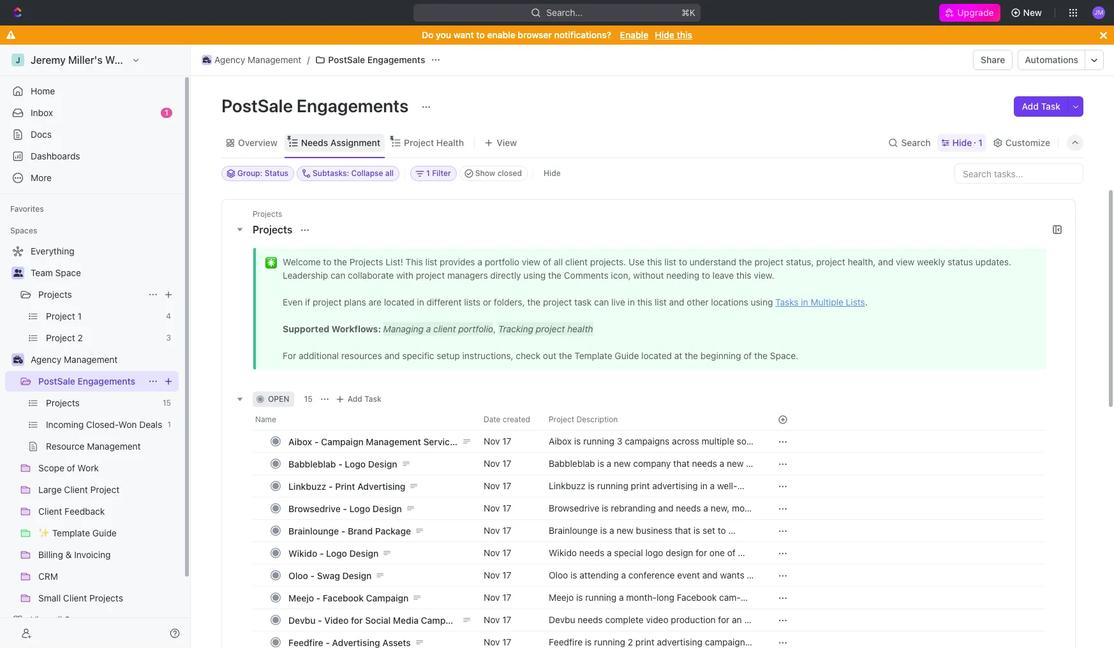 Task type: vqa. For each thing, say whether or not it's contained in the screenshot.
topmost hide
yes



Task type: locate. For each thing, give the bounding box(es) containing it.
client down large
[[38, 506, 62, 517]]

design up package
[[373, 503, 402, 514]]

- right oloo
[[311, 570, 315, 581]]

0 horizontal spatial task
[[365, 394, 381, 404]]

0 horizontal spatial for
[[351, 615, 363, 626]]

1 horizontal spatial add task button
[[1014, 96, 1068, 117]]

project down project 1
[[46, 333, 75, 343]]

browsedrive inside browsedrive is rebranding and needs a new, mod ern logo.
[[549, 503, 600, 514]]

campaign up devbu - video for social media campaign link
[[366, 593, 409, 603]]

feedfire down meejo
[[288, 637, 323, 648]]

browsedrive up 'logo.'
[[549, 503, 600, 514]]

2
[[78, 333, 83, 343], [628, 637, 633, 648]]

print inside feedfire is running 2 print advertising campaigns
[[636, 637, 655, 648]]

description
[[577, 415, 618, 424]]

1 vertical spatial advertising
[[657, 637, 703, 648]]

wikido for wikido - logo design
[[288, 548, 317, 559]]

0 vertical spatial running
[[597, 481, 629, 491]]

- for babbleblab
[[338, 459, 343, 469]]

favorites
[[10, 204, 44, 214]]

oloo - swag design
[[288, 570, 372, 581]]

1 vertical spatial campaign
[[366, 593, 409, 603]]

babbleblab
[[288, 459, 336, 469]]

spaces down the small client projects
[[64, 615, 95, 625]]

one
[[710, 548, 725, 558]]

client
[[64, 484, 88, 495], [38, 506, 62, 517], [63, 593, 87, 604]]

⌘k
[[682, 7, 696, 18]]

everything link
[[5, 241, 176, 262]]

projects down team space
[[38, 289, 72, 300]]

project for project 2
[[46, 333, 75, 343]]

agency management left "/" at the left of the page
[[214, 54, 301, 65]]

linkbuzz is running print advertising in a well- known magazine and needs content creation.
[[549, 481, 737, 503]]

- for wikido
[[320, 548, 324, 559]]

2 horizontal spatial a
[[710, 481, 715, 491]]

0 vertical spatial is
[[588, 481, 595, 491]]

browser
[[518, 29, 552, 40]]

✨ template guide link
[[38, 523, 176, 544]]

is
[[588, 481, 595, 491], [602, 503, 609, 514], [585, 637, 592, 648]]

running inside feedfire is running 2 print advertising campaigns
[[594, 637, 626, 648]]

view button
[[480, 128, 522, 158]]

overview link
[[236, 134, 278, 152]]

1 vertical spatial print
[[636, 637, 655, 648]]

miller's
[[68, 54, 103, 66]]

for left an
[[718, 615, 730, 625]]

0 horizontal spatial agency management link
[[31, 350, 176, 370]]

postsale engagements down do
[[328, 54, 425, 65]]

share button
[[973, 50, 1013, 70]]

1 vertical spatial of
[[727, 548, 736, 558]]

management up the babbleblab - logo design link
[[366, 436, 421, 447]]

0 vertical spatial advertising
[[652, 481, 698, 491]]

0 horizontal spatial feedfire
[[288, 637, 323, 648]]

2 vertical spatial postsale engagements
[[38, 376, 135, 387]]

postsale engagements up the closed- at the left
[[38, 376, 135, 387]]

✨
[[38, 528, 50, 539]]

show closed button
[[459, 166, 528, 181]]

billing
[[38, 550, 63, 560]]

postsale engagements link up the closed- at the left
[[38, 371, 143, 392]]

running for print
[[597, 481, 629, 491]]

0 horizontal spatial linkbuzz
[[288, 481, 326, 492]]

and
[[620, 492, 636, 503], [658, 503, 674, 514]]

0 horizontal spatial and
[[620, 492, 636, 503]]

agency management link down the project 2 link
[[31, 350, 176, 370]]

is inside browsedrive is rebranding and needs a new, mod ern logo.
[[602, 503, 609, 514]]

agency
[[214, 54, 245, 65], [31, 354, 61, 365]]

1 horizontal spatial campaign
[[366, 593, 409, 603]]

project for project description
[[549, 415, 574, 424]]

0 horizontal spatial wikido
[[288, 548, 317, 559]]

1 vertical spatial running
[[594, 637, 626, 648]]

linkbuzz down babbleblab
[[288, 481, 326, 492]]

logo for wikido
[[326, 548, 347, 559]]

engagements down do
[[368, 54, 425, 65]]

add
[[1022, 101, 1039, 112], [348, 394, 362, 404]]

a left "new," on the bottom right of page
[[704, 503, 708, 514]]

design down 'brand'
[[349, 548, 379, 559]]

for left one
[[696, 548, 707, 558]]

2 horizontal spatial hide
[[953, 137, 972, 148]]

engagements up assignment
[[297, 95, 409, 116]]

design
[[666, 548, 693, 558]]

hide right closed
[[544, 168, 561, 178]]

feedfire for feedfire - advertising assets
[[288, 637, 323, 648]]

1 vertical spatial all
[[53, 615, 62, 625]]

is inside linkbuzz is running print advertising in a well- known magazine and needs content creation.
[[588, 481, 595, 491]]

view for view all spaces
[[31, 615, 51, 625]]

incoming closed-won deals 1
[[46, 419, 171, 430]]

2 vertical spatial logo
[[326, 548, 347, 559]]

1 horizontal spatial agency
[[214, 54, 245, 65]]

of right one
[[727, 548, 736, 558]]

needs inside browsedrive is rebranding and needs a new, mod ern logo.
[[676, 503, 701, 514]]

devbu for devbu - video for social media campaign
[[288, 615, 316, 626]]

2 horizontal spatial for
[[718, 615, 730, 625]]

name button
[[253, 410, 476, 430]]

feedfire inside feedfire is running 2 print advertising campaigns
[[549, 637, 583, 648]]

devbu down meejo
[[288, 615, 316, 626]]

1 horizontal spatial a
[[704, 503, 708, 514]]

0 vertical spatial of
[[67, 463, 75, 474]]

is up magazine
[[588, 481, 595, 491]]

0 horizontal spatial agency
[[31, 354, 61, 365]]

is left rebranding
[[602, 503, 609, 514]]

postsale engagements up needs
[[221, 95, 413, 116]]

j
[[16, 55, 20, 65]]

0 vertical spatial add task button
[[1014, 96, 1068, 117]]

1 horizontal spatial feedfire
[[549, 637, 583, 648]]

1 horizontal spatial all
[[385, 168, 394, 178]]

linkbuzz up 'known'
[[549, 481, 586, 491]]

new,
[[711, 503, 730, 514]]

and inside linkbuzz is running print advertising in a well- known magazine and needs content creation.
[[620, 492, 636, 503]]

view
[[497, 137, 517, 148], [31, 615, 51, 625]]

business time image
[[203, 57, 211, 63], [13, 356, 23, 364]]

logo up oloo - swag design
[[326, 548, 347, 559]]

client up client feedback
[[64, 484, 88, 495]]

0 horizontal spatial postsale
[[38, 376, 75, 387]]

15 right open
[[304, 394, 313, 404]]

hide for hide
[[544, 168, 561, 178]]

ern
[[549, 514, 562, 525]]

agency management link
[[198, 52, 305, 68], [31, 350, 176, 370]]

date created
[[484, 415, 530, 424]]

view up closed
[[497, 137, 517, 148]]

new button
[[1006, 3, 1050, 23]]

feedfire - advertising assets
[[288, 637, 411, 648]]

media
[[618, 626, 643, 637]]

wikido inside 'link'
[[288, 548, 317, 559]]

task
[[1041, 101, 1061, 112], [365, 394, 381, 404]]

0 horizontal spatial add task button
[[332, 392, 387, 407]]

is for feedfire
[[585, 637, 592, 648]]

design down aibox - campaign management services link
[[368, 459, 397, 469]]

advertising down video
[[332, 637, 380, 648]]

engagements down the project 2 link
[[78, 376, 135, 387]]

project down scope of work link
[[90, 484, 120, 495]]

-
[[315, 436, 319, 447], [338, 459, 343, 469], [329, 481, 333, 492], [343, 503, 347, 514], [341, 526, 345, 536], [320, 548, 324, 559], [311, 570, 315, 581], [316, 593, 321, 603], [318, 615, 322, 626], [326, 637, 330, 648]]

a up brands.
[[607, 548, 612, 558]]

- left 'brand'
[[341, 526, 345, 536]]

1 horizontal spatial devbu
[[549, 615, 575, 625]]

1 vertical spatial add
[[348, 394, 362, 404]]

management down incoming closed-won deals 1
[[87, 441, 141, 452]]

advertising down production
[[657, 637, 703, 648]]

2 vertical spatial is
[[585, 637, 592, 648]]

is inside feedfire is running 2 print advertising campaigns
[[585, 637, 592, 648]]

0 vertical spatial task
[[1041, 101, 1061, 112]]

0 horizontal spatial add
[[348, 394, 362, 404]]

1 vertical spatial postsale engagements
[[221, 95, 413, 116]]

0 horizontal spatial hide
[[544, 168, 561, 178]]

agency management down project 2 at bottom left
[[31, 354, 118, 365]]

2 vertical spatial hide
[[544, 168, 561, 178]]

0 vertical spatial view
[[497, 137, 517, 148]]

for
[[696, 548, 707, 558], [718, 615, 730, 625], [351, 615, 363, 626]]

client for small
[[63, 593, 87, 604]]

management down the project 2 link
[[64, 354, 118, 365]]

all inside tree
[[53, 615, 62, 625]]

sub-
[[570, 559, 589, 570]]

media
[[393, 615, 419, 626]]

aibox - campaign management services link
[[285, 432, 474, 451]]

1 horizontal spatial 2
[[628, 637, 633, 648]]

wikido for wikido needs a special logo design for one of their sub-brands.
[[549, 548, 577, 558]]

want
[[454, 29, 474, 40]]

- left video
[[318, 615, 322, 626]]

postsale right "/" at the left of the page
[[328, 54, 365, 65]]

logo up 'brand'
[[349, 503, 370, 514]]

- left print
[[329, 481, 333, 492]]

a inside linkbuzz is running print advertising in a well- known magazine and needs content creation.
[[710, 481, 715, 491]]

1 horizontal spatial and
[[658, 503, 674, 514]]

billing & invoicing
[[38, 550, 111, 560]]

needs
[[638, 492, 663, 503], [676, 503, 701, 514], [579, 548, 605, 558], [578, 615, 603, 625]]

engagements inside sidebar navigation
[[78, 376, 135, 387]]

2 horizontal spatial campaign
[[421, 615, 464, 626]]

agency management link left "/" at the left of the page
[[198, 52, 305, 68]]

0 vertical spatial a
[[710, 481, 715, 491]]

2 vertical spatial engagements
[[78, 376, 135, 387]]

do you want to enable browser notifications? enable hide this
[[422, 29, 692, 40]]

project for project 1
[[46, 311, 75, 322]]

0 horizontal spatial campaign
[[321, 436, 364, 447]]

tree
[[5, 241, 179, 648]]

- up print
[[338, 459, 343, 469]]

1 vertical spatial business time image
[[13, 356, 23, 364]]

crm link
[[38, 567, 176, 587]]

add task button up "customize"
[[1014, 96, 1068, 117]]

projects down group: status
[[253, 209, 282, 219]]

incoming closed-won deals link
[[46, 415, 162, 435]]

feedback
[[65, 506, 105, 517]]

logo up the linkbuzz - print advertising
[[345, 459, 366, 469]]

wikido up oloo
[[288, 548, 317, 559]]

campaign up babbleblab - logo design
[[321, 436, 364, 447]]

client up view all spaces
[[63, 593, 87, 604]]

running
[[597, 481, 629, 491], [594, 637, 626, 648]]

1 horizontal spatial add task
[[1022, 101, 1061, 112]]

linkbuzz inside linkbuzz is running print advertising in a well- known magazine and needs content creation.
[[549, 481, 586, 491]]

0 horizontal spatial postsale engagements link
[[38, 371, 143, 392]]

task up name dropdown button
[[365, 394, 381, 404]]

1 vertical spatial agency
[[31, 354, 61, 365]]

2 vertical spatial a
[[607, 548, 612, 558]]

1 horizontal spatial agency management link
[[198, 52, 305, 68]]

add up "customize"
[[1022, 101, 1039, 112]]

projects
[[253, 209, 282, 219], [253, 224, 295, 236], [38, 289, 72, 300], [46, 398, 80, 408], [89, 593, 123, 604]]

- right aibox on the left bottom
[[315, 436, 319, 447]]

- for oloo
[[311, 570, 315, 581]]

projects link down team space link
[[38, 285, 143, 305]]

linkbuzz - print advertising link
[[285, 477, 474, 496]]

view down small
[[31, 615, 51, 625]]

and inside browsedrive is rebranding and needs a new, mod ern logo.
[[658, 503, 674, 514]]

- for feedfire
[[326, 637, 330, 648]]

1 vertical spatial view
[[31, 615, 51, 625]]

- down video
[[326, 637, 330, 648]]

1 horizontal spatial wikido
[[549, 548, 577, 558]]

view inside tree
[[31, 615, 51, 625]]

hide for hide 1
[[953, 137, 972, 148]]

devbu inside devbu needs complete video production for an upcoming social media campaign.
[[549, 615, 575, 625]]

linkbuzz for linkbuzz - print advertising
[[288, 481, 326, 492]]

1 vertical spatial add task
[[348, 394, 381, 404]]

1 horizontal spatial add
[[1022, 101, 1039, 112]]

4
[[166, 311, 171, 321]]

project inside project description dropdown button
[[549, 415, 574, 424]]

meejo
[[288, 593, 314, 603]]

a inside browsedrive is rebranding and needs a new, mod ern logo.
[[704, 503, 708, 514]]

1 horizontal spatial view
[[497, 137, 517, 148]]

1
[[165, 108, 168, 117], [979, 137, 983, 148], [426, 168, 430, 178], [78, 311, 82, 322], [167, 420, 171, 430]]

design for babbleblab - logo design
[[368, 459, 397, 469]]

of inside sidebar navigation
[[67, 463, 75, 474]]

project inside the project 2 link
[[46, 333, 75, 343]]

project inside project 1 link
[[46, 311, 75, 322]]

postsale engagements link right "/" at the left of the page
[[312, 52, 429, 68]]

1 horizontal spatial browsedrive
[[549, 503, 600, 514]]

design for browsedrive - logo design
[[373, 503, 402, 514]]

- for devbu
[[318, 615, 322, 626]]

1 horizontal spatial postsale engagements link
[[312, 52, 429, 68]]

all down small
[[53, 615, 62, 625]]

created
[[503, 415, 530, 424]]

logo for babbleblab
[[345, 459, 366, 469]]

browsedrive inside 'link'
[[288, 503, 341, 514]]

15 up incoming closed-won deals 1
[[163, 398, 171, 408]]

design up meejo - facebook campaign
[[342, 570, 372, 581]]

- down print
[[343, 503, 347, 514]]

- right meejo
[[316, 593, 321, 603]]

of left work
[[67, 463, 75, 474]]

hide left this
[[655, 29, 675, 40]]

spaces down favorites button
[[10, 226, 37, 236]]

resource management
[[46, 441, 141, 452]]

devbu inside devbu - video for social media campaign link
[[288, 615, 316, 626]]

devbu up upcoming
[[549, 615, 575, 625]]

docs
[[31, 129, 52, 140]]

1 vertical spatial 2
[[628, 637, 633, 648]]

is left social
[[585, 637, 592, 648]]

project health link
[[402, 134, 464, 152]]

devbu for devbu needs complete video production for an upcoming social media campaign.
[[549, 615, 575, 625]]

0 horizontal spatial 2
[[78, 333, 83, 343]]

view inside button
[[497, 137, 517, 148]]

home link
[[5, 81, 179, 101]]

add task up "customize"
[[1022, 101, 1061, 112]]

add up name dropdown button
[[348, 394, 362, 404]]

hide inside button
[[544, 168, 561, 178]]

design
[[368, 459, 397, 469], [373, 503, 402, 514], [349, 548, 379, 559], [342, 570, 372, 581]]

add task up name dropdown button
[[348, 394, 381, 404]]

0 vertical spatial add task
[[1022, 101, 1061, 112]]

for inside wikido needs a special logo design for one of their sub-brands.
[[696, 548, 707, 558]]

wikido inside wikido needs a special logo design for one of their sub-brands.
[[549, 548, 577, 558]]

wikido
[[549, 548, 577, 558], [288, 548, 317, 559]]

hide right search
[[953, 137, 972, 148]]

0 vertical spatial postsale engagements link
[[312, 52, 429, 68]]

0 vertical spatial client
[[64, 484, 88, 495]]

1 horizontal spatial postsale
[[221, 95, 293, 116]]

client feedback
[[38, 506, 105, 517]]

1 vertical spatial hide
[[953, 137, 972, 148]]

advertising inside linkbuzz is running print advertising in a well- known magazine and needs content creation.
[[652, 481, 698, 491]]

project up project 2 at bottom left
[[46, 311, 75, 322]]

1 horizontal spatial linkbuzz
[[549, 481, 586, 491]]

0 vertical spatial spaces
[[10, 226, 37, 236]]

management left "/" at the left of the page
[[248, 54, 301, 65]]

2 vertical spatial postsale
[[38, 376, 75, 387]]

running inside linkbuzz is running print advertising in a well- known magazine and needs content creation.
[[597, 481, 629, 491]]

0 vertical spatial print
[[631, 481, 650, 491]]

running up magazine
[[597, 481, 629, 491]]

print
[[631, 481, 650, 491], [636, 637, 655, 648]]

assignment
[[331, 137, 380, 148]]

large client project link
[[38, 480, 176, 500]]

1 vertical spatial postsale
[[221, 95, 293, 116]]

projects up incoming
[[46, 398, 80, 408]]

project left health
[[404, 137, 434, 148]]

postsale up overview
[[221, 95, 293, 116]]

2 inside tree
[[78, 333, 83, 343]]

for right video
[[351, 615, 363, 626]]

2 down complete
[[628, 637, 633, 648]]

0 vertical spatial logo
[[345, 459, 366, 469]]

- up swag
[[320, 548, 324, 559]]

tree containing everything
[[5, 241, 179, 648]]

jeremy
[[31, 54, 66, 66]]

1 filter
[[426, 168, 451, 178]]

advertising up browsedrive - logo design 'link'
[[358, 481, 406, 492]]

0 horizontal spatial view
[[31, 615, 51, 625]]

project inside project health link
[[404, 137, 434, 148]]

of inside wikido needs a special logo design for one of their sub-brands.
[[727, 548, 736, 558]]

projects link up the closed- at the left
[[46, 393, 158, 414]]

browsedrive up brainlounge
[[288, 503, 341, 514]]

1 vertical spatial a
[[704, 503, 708, 514]]

1 vertical spatial client
[[38, 506, 62, 517]]

0 horizontal spatial 15
[[163, 398, 171, 408]]

feedfire left social
[[549, 637, 583, 648]]

0 horizontal spatial a
[[607, 548, 612, 558]]

- for aibox
[[315, 436, 319, 447]]

group: status
[[237, 168, 289, 178]]

1 vertical spatial logo
[[349, 503, 370, 514]]

2 vertical spatial campaign
[[421, 615, 464, 626]]

task up "customize"
[[1041, 101, 1061, 112]]

add task button up name dropdown button
[[332, 392, 387, 407]]

billing & invoicing link
[[38, 545, 176, 565]]

running down complete
[[594, 637, 626, 648]]

1 horizontal spatial of
[[727, 548, 736, 558]]

3
[[166, 333, 171, 343]]

wikido up their
[[549, 548, 577, 558]]

advertising up content
[[652, 481, 698, 491]]

feedfire
[[549, 637, 583, 648], [288, 637, 323, 648]]

2 down project 1
[[78, 333, 83, 343]]

feedfire - advertising assets link
[[285, 633, 474, 648]]

devbu
[[549, 615, 575, 625], [288, 615, 316, 626]]

0 vertical spatial agency management
[[214, 54, 301, 65]]

1 horizontal spatial spaces
[[64, 615, 95, 625]]

browsedrive is rebranding and needs a new, mod ern logo.
[[549, 503, 754, 525]]

postsale down project 2 at bottom left
[[38, 376, 75, 387]]

- inside 'link'
[[311, 570, 315, 581]]

1 vertical spatial postsale engagements link
[[38, 371, 143, 392]]

project left description
[[549, 415, 574, 424]]

linkbuzz - print advertising
[[288, 481, 406, 492]]

overview
[[238, 137, 278, 148]]

1 vertical spatial advertising
[[332, 637, 380, 648]]

a right 'in'
[[710, 481, 715, 491]]

search button
[[885, 134, 935, 152]]

sidebar navigation
[[0, 45, 193, 648]]

- for linkbuzz
[[329, 481, 333, 492]]

design inside 'link'
[[342, 570, 372, 581]]

0 horizontal spatial business time image
[[13, 356, 23, 364]]

more
[[31, 172, 52, 183]]



Task type: describe. For each thing, give the bounding box(es) containing it.
guide
[[92, 528, 117, 539]]

jm button
[[1089, 3, 1109, 23]]

devbu - video for social media campaign link
[[285, 611, 474, 630]]

show closed
[[475, 168, 522, 178]]

inbox
[[31, 107, 53, 118]]

linkbuzz for linkbuzz is running print advertising in a well- known magazine and needs content creation.
[[549, 481, 586, 491]]

postsale inside sidebar navigation
[[38, 376, 75, 387]]

scope
[[38, 463, 64, 474]]

0 vertical spatial add
[[1022, 101, 1039, 112]]

open
[[268, 394, 289, 404]]

wikido - logo design link
[[285, 544, 474, 563]]

brainlounge
[[288, 526, 339, 536]]

needs assignment
[[301, 137, 380, 148]]

0 vertical spatial advertising
[[358, 481, 406, 492]]

rebranding
[[611, 503, 656, 514]]

search...
[[547, 7, 583, 18]]

1 inside incoming closed-won deals 1
[[167, 420, 171, 430]]

oloo - swag design link
[[285, 566, 474, 585]]

browsedrive for browsedrive is rebranding and needs a new, mod ern logo.
[[549, 503, 600, 514]]

1 vertical spatial engagements
[[297, 95, 409, 116]]

brand
[[348, 526, 373, 536]]

devbu needs complete video production for an upcoming social media campaign. button
[[541, 609, 763, 637]]

0 vertical spatial postsale
[[328, 54, 365, 65]]

a inside wikido needs a special logo design for one of their sub-brands.
[[607, 548, 612, 558]]

is for linkbuzz
[[588, 481, 595, 491]]

spaces inside tree
[[64, 615, 95, 625]]

share
[[981, 54, 1006, 65]]

is for browsedrive
[[602, 503, 609, 514]]

content
[[665, 492, 697, 503]]

0 vertical spatial agency management link
[[198, 52, 305, 68]]

projects down status
[[253, 224, 295, 236]]

browsedrive for browsedrive - logo design
[[288, 503, 341, 514]]

print inside linkbuzz is running print advertising in a well- known magazine and needs content creation.
[[631, 481, 650, 491]]

swag
[[317, 570, 340, 581]]

project 2 link
[[46, 328, 161, 348]]

0 horizontal spatial add task
[[348, 394, 381, 404]]

tree inside sidebar navigation
[[5, 241, 179, 648]]

do
[[422, 29, 434, 40]]

an
[[732, 615, 742, 625]]

postsale engagements inside sidebar navigation
[[38, 376, 135, 387]]

browsedrive - logo design
[[288, 503, 402, 514]]

wikido - logo design
[[288, 548, 379, 559]]

project for project health
[[404, 137, 434, 148]]

0 vertical spatial postsale engagements
[[328, 54, 425, 65]]

in
[[700, 481, 708, 491]]

brands.
[[589, 559, 620, 570]]

campaign.
[[646, 626, 689, 637]]

jeremy miller's workspace, , element
[[11, 54, 24, 66]]

project health
[[404, 137, 464, 148]]

1 vertical spatial task
[[365, 394, 381, 404]]

won
[[118, 419, 137, 430]]

needs inside devbu needs complete video production for an upcoming social media campaign.
[[578, 615, 603, 625]]

team
[[31, 267, 53, 278]]

logo for browsedrive
[[349, 503, 370, 514]]

oloo
[[288, 570, 308, 581]]

assets
[[382, 637, 411, 648]]

devbu - video for social media campaign
[[288, 615, 464, 626]]

resource management link
[[46, 437, 176, 457]]

feedfire for feedfire is running 2 print advertising campaigns
[[549, 637, 583, 648]]

team space
[[31, 267, 81, 278]]

business time image inside sidebar navigation
[[13, 356, 23, 364]]

status
[[265, 168, 289, 178]]

needs
[[301, 137, 328, 148]]

1 horizontal spatial business time image
[[203, 57, 211, 63]]

babbleblab - logo design link
[[285, 455, 474, 473]]

project inside large client project link
[[90, 484, 120, 495]]

1 inside dropdown button
[[426, 168, 430, 178]]

upcoming
[[549, 626, 590, 637]]

design for oloo - swag design
[[342, 570, 372, 581]]

2 inside feedfire is running 2 print advertising campaigns
[[628, 637, 633, 648]]

automations
[[1025, 54, 1079, 65]]

campaigns
[[705, 637, 750, 648]]

project 1
[[46, 311, 82, 322]]

aibox
[[288, 436, 312, 447]]

view all spaces
[[31, 615, 95, 625]]

dashboards
[[31, 151, 80, 161]]

subtasks:
[[313, 168, 349, 178]]

favorites button
[[5, 202, 49, 217]]

0 vertical spatial campaign
[[321, 436, 364, 447]]

projects down crm link at left
[[89, 593, 123, 604]]

advertising inside feedfire is running 2 print advertising campaigns
[[657, 637, 703, 648]]

upgrade link
[[940, 4, 1001, 22]]

social
[[365, 615, 391, 626]]

scope of work
[[38, 463, 99, 474]]

jeremy miller's workspace
[[31, 54, 158, 66]]

logo
[[646, 548, 663, 558]]

0 vertical spatial projects link
[[38, 285, 143, 305]]

1 horizontal spatial task
[[1041, 101, 1061, 112]]

show
[[475, 168, 496, 178]]

mod
[[732, 503, 754, 514]]

to
[[476, 29, 485, 40]]

health
[[436, 137, 464, 148]]

for inside devbu needs complete video production for an upcoming social media campaign.
[[718, 615, 730, 625]]

client for large
[[64, 484, 88, 495]]

agency management inside sidebar navigation
[[31, 354, 118, 365]]

project description button
[[541, 410, 763, 430]]

wikido needs a special logo design for one of their sub-brands. button
[[541, 542, 763, 570]]

date
[[484, 415, 501, 424]]

view for view
[[497, 137, 517, 148]]

1 filter button
[[410, 166, 457, 181]]

closed-
[[86, 419, 118, 430]]

work
[[77, 463, 99, 474]]

brainlounge - brand package link
[[285, 522, 474, 540]]

space
[[55, 267, 81, 278]]

15 inside tree
[[163, 398, 171, 408]]

large client project
[[38, 484, 120, 495]]

needs inside wikido needs a special logo design for one of their sub-brands.
[[579, 548, 605, 558]]

template
[[52, 528, 90, 539]]

deals
[[139, 419, 162, 430]]

project description
[[549, 415, 618, 424]]

scope of work link
[[38, 458, 176, 479]]

✨ template guide
[[38, 528, 117, 539]]

project 1 link
[[46, 306, 161, 327]]

customize button
[[989, 134, 1054, 152]]

feedfire is running 2 print advertising campaigns button
[[541, 631, 763, 648]]

design for wikido - logo design
[[349, 548, 379, 559]]

new
[[1024, 7, 1042, 18]]

1 horizontal spatial hide
[[655, 29, 675, 40]]

social
[[592, 626, 616, 637]]

0 vertical spatial agency
[[214, 54, 245, 65]]

0 horizontal spatial spaces
[[10, 226, 37, 236]]

browsedrive is rebranding and needs a new, mod ern logo. button
[[541, 497, 763, 525]]

meejo - facebook campaign
[[288, 593, 409, 603]]

browsedrive - logo design link
[[285, 499, 474, 518]]

Search tasks... text field
[[955, 164, 1083, 183]]

- for brainlounge
[[341, 526, 345, 536]]

enable
[[487, 29, 516, 40]]

workspace
[[105, 54, 158, 66]]

hide 1
[[953, 137, 983, 148]]

1 horizontal spatial 15
[[304, 394, 313, 404]]

running for 2
[[594, 637, 626, 648]]

1 vertical spatial projects link
[[46, 393, 158, 414]]

babbleblab - logo design
[[288, 459, 397, 469]]

wikido needs a special logo design for one of their sub-brands.
[[549, 548, 738, 570]]

0 vertical spatial engagements
[[368, 54, 425, 65]]

production
[[671, 615, 716, 625]]

0 vertical spatial all
[[385, 168, 394, 178]]

view button
[[480, 134, 522, 152]]

print
[[335, 481, 355, 492]]

user group image
[[13, 269, 23, 277]]

needs inside linkbuzz is running print advertising in a well- known magazine and needs content creation.
[[638, 492, 663, 503]]

1 vertical spatial add task button
[[332, 392, 387, 407]]

- for meejo
[[316, 593, 321, 603]]

special
[[614, 548, 643, 558]]

- for browsedrive
[[343, 503, 347, 514]]

devbu needs complete video production for an upcoming social media campaign.
[[549, 615, 744, 637]]

agency inside sidebar navigation
[[31, 354, 61, 365]]

docs link
[[5, 124, 179, 145]]

magazine
[[578, 492, 618, 503]]



